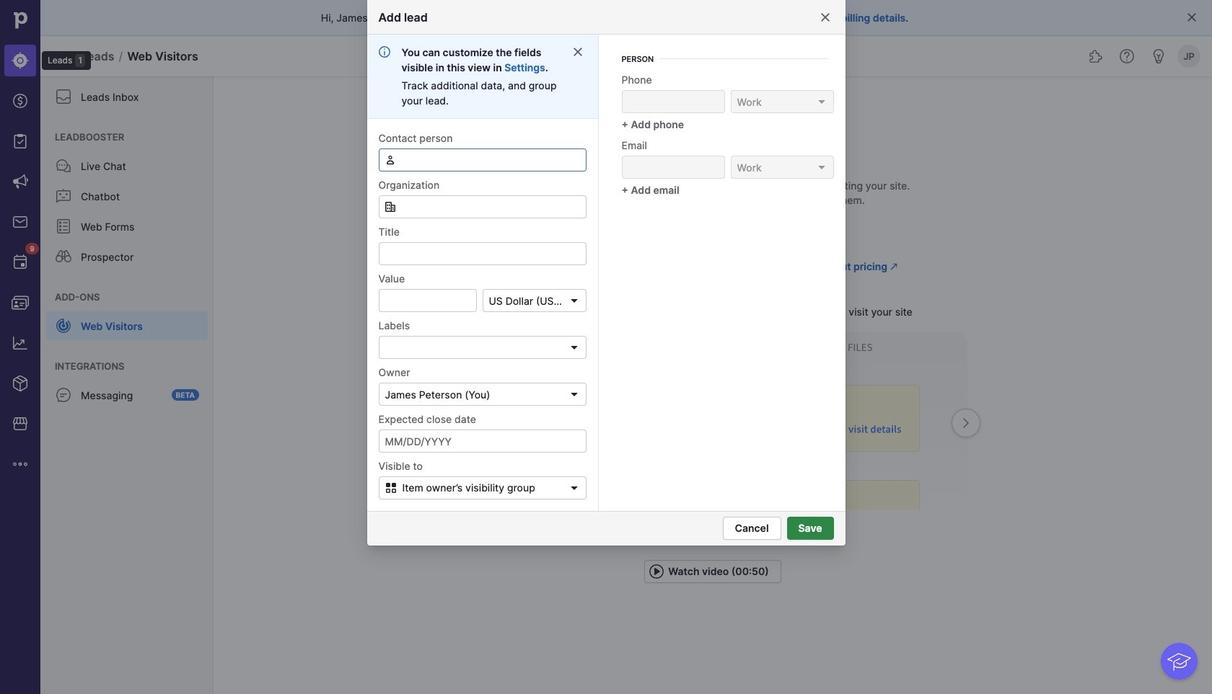 Task type: vqa. For each thing, say whether or not it's contained in the screenshot.
More Image
yes



Task type: describe. For each thing, give the bounding box(es) containing it.
menu toggle image
[[55, 48, 72, 65]]

leads image
[[12, 52, 29, 69]]

2 vertical spatial color primary image
[[382, 483, 399, 494]]

marketplace image
[[12, 416, 29, 433]]

4 color undefined image from the top
[[55, 387, 72, 404]]

open menu image
[[568, 342, 580, 354]]

quick help image
[[1118, 48, 1136, 65]]

Search Pipedrive field
[[476, 42, 736, 71]]

quick add image
[[753, 48, 771, 65]]

color info image
[[378, 46, 390, 58]]

knowledge center bot, also known as kc bot is an onboarding assistant that allows you to see the list of onboarding items in one place for quick and easy reference. this improves your in-app experience. image
[[1161, 644, 1198, 680]]

1 vertical spatial menu item
[[40, 312, 214, 341]]

1 vertical spatial color primary image
[[384, 201, 396, 213]]



Task type: locate. For each thing, give the bounding box(es) containing it.
None text field
[[622, 156, 725, 179], [378, 196, 586, 219], [378, 289, 477, 312], [622, 156, 725, 179], [378, 196, 586, 219], [378, 289, 477, 312]]

menu item
[[0, 40, 40, 81], [40, 312, 214, 341]]

2 color undefined image from the top
[[55, 157, 72, 175]]

color active image
[[890, 263, 899, 271]]

menu
[[0, 0, 91, 695], [40, 76, 214, 695]]

3 color undefined image from the top
[[55, 317, 72, 335]]

more image
[[12, 456, 29, 473]]

sales assistant image
[[1150, 48, 1167, 65]]

color undefined image down "menu toggle" icon
[[55, 88, 72, 105]]

products image
[[12, 375, 29, 392]]

none field open menu
[[378, 336, 586, 359]]

projects image
[[12, 133, 29, 150]]

color undefined image
[[55, 88, 72, 105], [55, 157, 72, 175], [55, 317, 72, 335], [55, 387, 72, 404]]

0 vertical spatial color primary image
[[384, 154, 396, 166]]

close image
[[819, 12, 831, 23]]

color undefined image right campaigns icon
[[55, 157, 72, 175]]

dialog
[[0, 0, 1212, 695]]

color undefined image right products 'icon' at the left of page
[[55, 387, 72, 404]]

campaigns image
[[12, 173, 29, 190]]

None field
[[730, 90, 834, 113], [378, 149, 586, 172], [730, 156, 834, 179], [378, 196, 586, 219], [482, 289, 586, 312], [378, 336, 586, 359], [378, 383, 586, 406], [730, 90, 834, 113], [378, 149, 586, 172], [730, 156, 834, 179], [378, 196, 586, 219], [482, 289, 586, 312], [378, 383, 586, 406]]

sales inbox image
[[12, 214, 29, 231]]

deals image
[[12, 92, 29, 110]]

color primary image
[[1186, 12, 1198, 23], [572, 46, 583, 58], [816, 96, 827, 107], [816, 162, 827, 173], [568, 295, 580, 307], [568, 389, 580, 400], [451, 414, 469, 432], [957, 414, 974, 432], [565, 483, 583, 494], [648, 563, 665, 581]]

color primary image
[[384, 154, 396, 166], [384, 201, 396, 213], [382, 483, 399, 494]]

1 color undefined image from the top
[[55, 88, 72, 105]]

None text field
[[622, 90, 725, 113], [378, 149, 586, 172], [378, 242, 586, 265], [622, 90, 725, 113], [378, 149, 586, 172], [378, 242, 586, 265]]

color undefined image right insights icon
[[55, 317, 72, 335]]

0 vertical spatial menu item
[[0, 40, 40, 81]]

home image
[[9, 9, 31, 31]]

contacts image
[[12, 294, 29, 312]]

MM/DD/YYYY text field
[[378, 430, 586, 453]]

insights image
[[12, 335, 29, 352]]

color undefined image
[[55, 188, 72, 205], [55, 218, 72, 235], [55, 248, 72, 265], [12, 254, 29, 271]]



